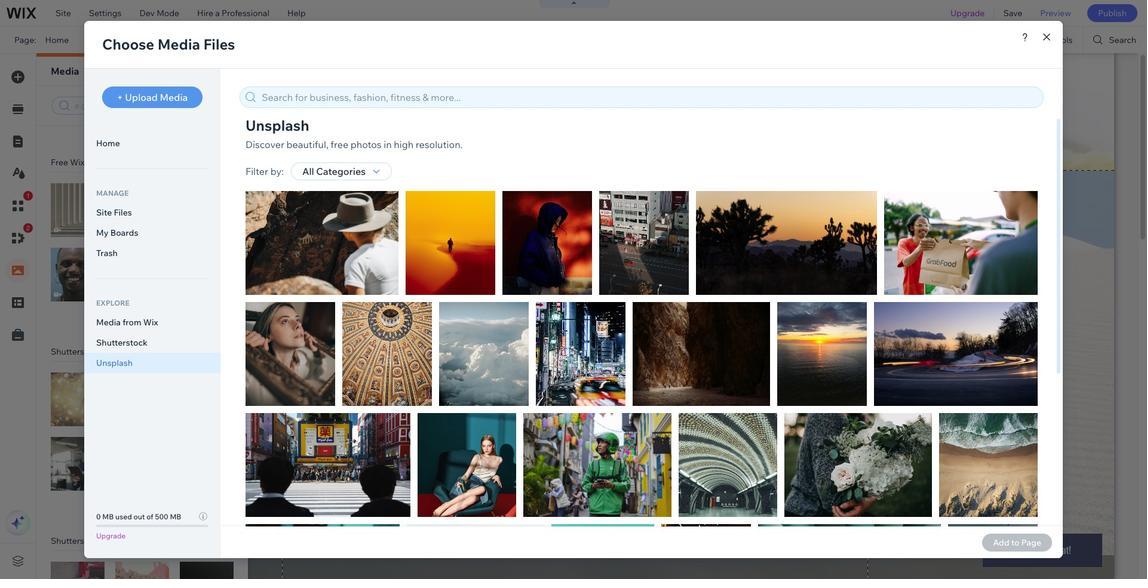 Task type: locate. For each thing, give the bounding box(es) containing it.
home
[[45, 35, 69, 45]]

publish
[[1098, 8, 1127, 19]]

videos
[[86, 157, 114, 168], [103, 536, 130, 547]]

0 vertical spatial show more
[[120, 128, 159, 137]]

2 show more button from the top
[[113, 316, 172, 329]]

publish button
[[1087, 4, 1138, 22]]

2 show more from the top
[[120, 318, 159, 327]]

2 shutterstock from the top
[[51, 536, 101, 547]]

shutterstock for shutterstock images
[[51, 347, 101, 357]]

0 vertical spatial more
[[141, 128, 159, 137]]

help
[[287, 8, 306, 19]]

tools button
[[1027, 27, 1084, 53]]

show more button for free wix videos
[[113, 316, 172, 329]]

show more up shutterstock videos at the bottom
[[120, 507, 159, 516]]

shutterstock
[[51, 347, 101, 357], [51, 536, 101, 547]]

dev
[[139, 8, 155, 19]]

show more down the "e.g. business, fashion, fitness" field
[[120, 128, 159, 137]]

2 more from the top
[[141, 318, 159, 327]]

shutterstock videos
[[51, 536, 130, 547]]

show down the "e.g. business, fashion, fitness" field
[[120, 128, 139, 137]]

show more button up images
[[113, 316, 172, 329]]

1 vertical spatial videos
[[103, 536, 130, 547]]

professional
[[222, 8, 269, 19]]

show more up images
[[120, 318, 159, 327]]

show more button down the "e.g. business, fashion, fitness" field
[[113, 127, 172, 139]]

0 vertical spatial show
[[120, 128, 139, 137]]

more for shutterstock images
[[141, 507, 159, 516]]

1 vertical spatial more
[[141, 318, 159, 327]]

1 vertical spatial show more
[[120, 318, 159, 327]]

2 vertical spatial show more
[[120, 507, 159, 516]]

1 shutterstock from the top
[[51, 347, 101, 357]]

1 vertical spatial show
[[120, 318, 139, 327]]

free
[[51, 157, 68, 168]]

0 vertical spatial shutterstock
[[51, 347, 101, 357]]

0 vertical spatial show more button
[[113, 127, 172, 139]]

show more button up shutterstock videos at the bottom
[[113, 506, 172, 518]]

3 more from the top
[[141, 507, 159, 516]]

show
[[120, 128, 139, 137], [120, 318, 139, 327], [120, 507, 139, 516]]

show more
[[120, 128, 159, 137], [120, 318, 159, 327], [120, 507, 159, 516]]

1 vertical spatial shutterstock
[[51, 536, 101, 547]]

search button
[[1084, 27, 1147, 53]]

show up images
[[120, 318, 139, 327]]

2 vertical spatial more
[[141, 507, 159, 516]]

a
[[215, 8, 220, 19]]

show up shutterstock videos at the bottom
[[120, 507, 139, 516]]

1 vertical spatial show more button
[[113, 316, 172, 329]]

save
[[1004, 8, 1023, 19]]

0 vertical spatial videos
[[86, 157, 114, 168]]

3 show from the top
[[120, 507, 139, 516]]

3 show more from the top
[[120, 507, 159, 516]]

1 show more from the top
[[120, 128, 159, 137]]

2 vertical spatial show more button
[[113, 506, 172, 518]]

3 show more button from the top
[[113, 506, 172, 518]]

2 vertical spatial show
[[120, 507, 139, 516]]

more
[[141, 128, 159, 137], [141, 318, 159, 327], [141, 507, 159, 516]]

show more button
[[113, 127, 172, 139], [113, 316, 172, 329], [113, 506, 172, 518]]

2 show from the top
[[120, 318, 139, 327]]



Task type: vqa. For each thing, say whether or not it's contained in the screenshot.
Settings
yes



Task type: describe. For each thing, give the bounding box(es) containing it.
hire a professional
[[197, 8, 269, 19]]

save button
[[995, 0, 1032, 26]]

more for free wix videos
[[141, 318, 159, 327]]

preview button
[[1032, 0, 1080, 26]]

free wix videos
[[51, 157, 114, 168]]

images
[[103, 347, 132, 357]]

tools
[[1052, 35, 1073, 45]]

1 show from the top
[[120, 128, 139, 137]]

site
[[56, 8, 71, 19]]

search
[[1109, 35, 1137, 45]]

1 more from the top
[[141, 128, 159, 137]]

show for free wix videos
[[120, 318, 139, 327]]

settings
[[89, 8, 122, 19]]

show more for free wix videos
[[120, 318, 159, 327]]

hire
[[197, 8, 213, 19]]

media
[[51, 65, 79, 77]]

upgrade
[[951, 8, 985, 19]]

dev mode
[[139, 8, 179, 19]]

show more for shutterstock images
[[120, 507, 159, 516]]

shutterstock images
[[51, 347, 132, 357]]

mode
[[157, 8, 179, 19]]

wix
[[70, 157, 85, 168]]

show more button for shutterstock images
[[113, 506, 172, 518]]

show for shutterstock images
[[120, 507, 139, 516]]

preview
[[1041, 8, 1071, 19]]

shutterstock for shutterstock videos
[[51, 536, 101, 547]]

1 show more button from the top
[[113, 127, 172, 139]]

betweenimagination.com
[[219, 35, 319, 45]]

e.g. business, fashion, fitness field
[[73, 100, 219, 112]]



